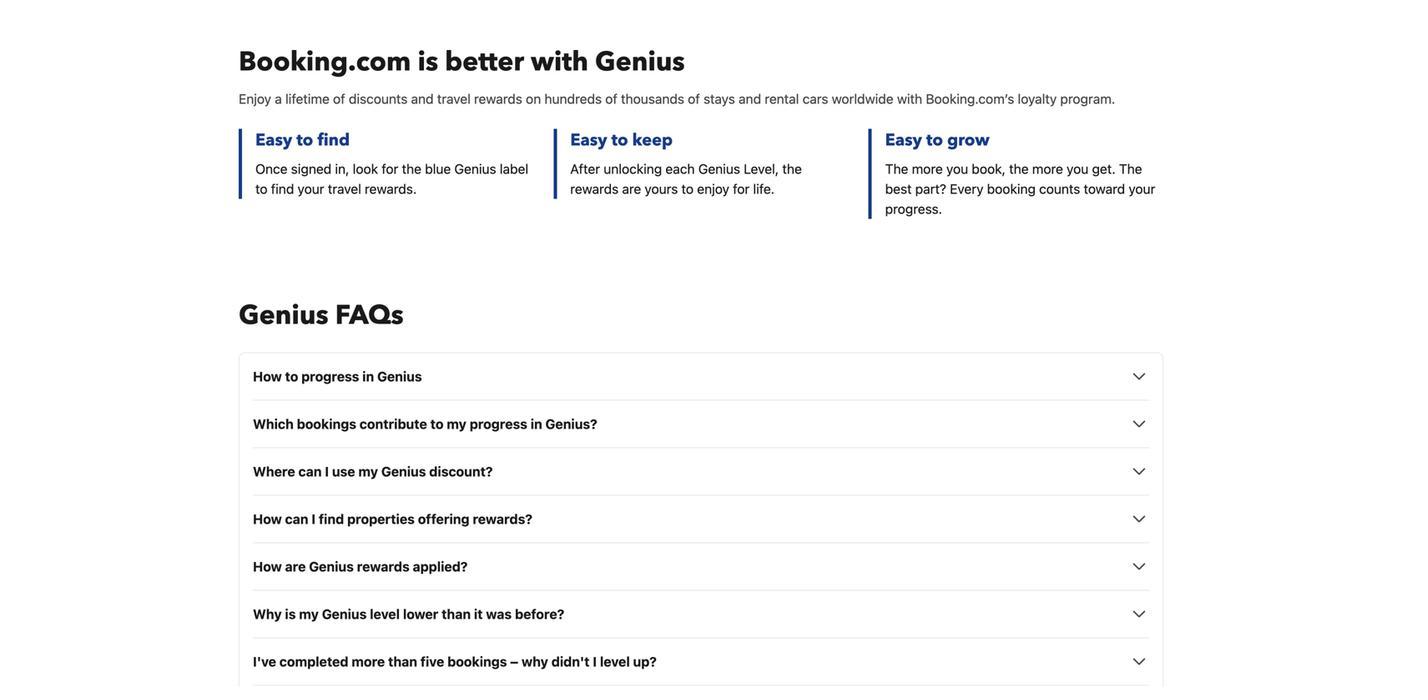 Task type: locate. For each thing, give the bounding box(es) containing it.
enjoy
[[697, 181, 729, 197]]

i right the didn't
[[593, 654, 597, 670]]

3 how from the top
[[253, 559, 282, 575]]

your
[[298, 181, 324, 197], [1129, 181, 1155, 197]]

1 vertical spatial bookings
[[447, 654, 507, 670]]

bookings left –
[[447, 654, 507, 670]]

3 the from the left
[[1009, 161, 1029, 177]]

0 horizontal spatial for
[[382, 161, 398, 177]]

progress up discount?
[[470, 416, 527, 432]]

1 horizontal spatial are
[[622, 181, 641, 197]]

where
[[253, 464, 295, 480]]

how
[[253, 369, 282, 385], [253, 512, 282, 527], [253, 559, 282, 575]]

faqs
[[335, 297, 404, 334]]

0 horizontal spatial with
[[531, 44, 588, 80]]

1 vertical spatial progress
[[470, 416, 527, 432]]

to inside dropdown button
[[285, 369, 298, 385]]

grow
[[947, 129, 990, 152]]

3 of from the left
[[688, 91, 700, 107]]

0 horizontal spatial i
[[312, 512, 316, 527]]

0 vertical spatial how
[[253, 369, 282, 385]]

and right discounts
[[411, 91, 434, 107]]

thousands
[[621, 91, 684, 107]]

in up contribute
[[362, 369, 374, 385]]

didn't
[[551, 654, 590, 670]]

level inside dropdown button
[[600, 654, 630, 670]]

more right completed
[[352, 654, 385, 670]]

find down use
[[319, 512, 344, 527]]

2 horizontal spatial the
[[1009, 161, 1029, 177]]

i for use
[[325, 464, 329, 480]]

bookings inside dropdown button
[[297, 416, 356, 432]]

booking.com
[[239, 44, 411, 80]]

1 vertical spatial is
[[285, 607, 296, 623]]

0 horizontal spatial progress
[[301, 369, 359, 385]]

0 vertical spatial in
[[362, 369, 374, 385]]

1 horizontal spatial my
[[358, 464, 378, 480]]

1 the from the left
[[402, 161, 421, 177]]

can inside how can i find properties offering rewards? dropdown button
[[285, 512, 308, 527]]

to down once
[[255, 181, 268, 197]]

2 horizontal spatial rewards
[[570, 181, 619, 197]]

1 horizontal spatial is
[[418, 44, 438, 80]]

0 horizontal spatial more
[[352, 654, 385, 670]]

1 horizontal spatial bookings
[[447, 654, 507, 670]]

genius down the how are genius rewards applied?
[[322, 607, 367, 623]]

the
[[402, 161, 421, 177], [782, 161, 802, 177], [1009, 161, 1029, 177]]

rewards?
[[473, 512, 533, 527]]

is inside dropdown button
[[285, 607, 296, 623]]

0 horizontal spatial the
[[402, 161, 421, 177]]

the right "level,"
[[782, 161, 802, 177]]

book,
[[972, 161, 1006, 177]]

is for booking.com
[[418, 44, 438, 80]]

genius right "blue"
[[454, 161, 496, 177]]

of right "lifetime"
[[333, 91, 345, 107]]

level left lower
[[370, 607, 400, 623]]

i left use
[[325, 464, 329, 480]]

2 your from the left
[[1129, 181, 1155, 197]]

2 horizontal spatial easy
[[885, 129, 922, 152]]

level inside dropdown button
[[370, 607, 400, 623]]

stays
[[704, 91, 735, 107]]

in inside dropdown button
[[531, 416, 542, 432]]

you up every
[[946, 161, 968, 177]]

of left stays
[[688, 91, 700, 107]]

and
[[411, 91, 434, 107], [739, 91, 761, 107]]

before?
[[515, 607, 564, 623]]

my
[[447, 416, 466, 432], [358, 464, 378, 480], [299, 607, 319, 623]]

rewards down properties
[[357, 559, 410, 575]]

can for where
[[298, 464, 322, 480]]

to up unlocking
[[611, 129, 628, 152]]

find inside dropdown button
[[319, 512, 344, 527]]

your inside once signed in, look for the blue genius label to find your travel rewards.
[[298, 181, 324, 197]]

worldwide
[[832, 91, 894, 107]]

rewards
[[474, 91, 522, 107], [570, 181, 619, 197], [357, 559, 410, 575]]

rewards.
[[365, 181, 417, 197]]

1 horizontal spatial your
[[1129, 181, 1155, 197]]

genius up contribute
[[377, 369, 422, 385]]

to down each
[[682, 181, 694, 197]]

contribute
[[360, 416, 427, 432]]

the right get.
[[1119, 161, 1142, 177]]

to up which
[[285, 369, 298, 385]]

your down signed
[[298, 181, 324, 197]]

0 vertical spatial my
[[447, 416, 466, 432]]

can inside where can i use my genius discount? dropdown button
[[298, 464, 322, 480]]

find down once
[[271, 181, 294, 197]]

0 vertical spatial find
[[317, 129, 350, 152]]

1 horizontal spatial and
[[739, 91, 761, 107]]

part?
[[915, 181, 946, 197]]

it
[[474, 607, 483, 623]]

progress inside dropdown button
[[470, 416, 527, 432]]

1 horizontal spatial for
[[733, 181, 750, 197]]

booking.com's
[[926, 91, 1014, 107]]

2 the from the left
[[782, 161, 802, 177]]

more up counts
[[1032, 161, 1063, 177]]

0 horizontal spatial in
[[362, 369, 374, 385]]

1 horizontal spatial you
[[1067, 161, 1089, 177]]

once
[[255, 161, 288, 177]]

1 easy from the left
[[255, 129, 292, 152]]

1 how from the top
[[253, 369, 282, 385]]

0 horizontal spatial your
[[298, 181, 324, 197]]

is right "why"
[[285, 607, 296, 623]]

genius down properties
[[309, 559, 354, 575]]

get.
[[1092, 161, 1116, 177]]

2 the from the left
[[1119, 161, 1142, 177]]

each
[[666, 161, 695, 177]]

i for find
[[312, 512, 316, 527]]

with right worldwide on the right top of the page
[[897, 91, 922, 107]]

how can i find properties offering rewards?
[[253, 512, 533, 527]]

you
[[946, 161, 968, 177], [1067, 161, 1089, 177]]

1 horizontal spatial in
[[531, 416, 542, 432]]

easy up "after"
[[570, 129, 607, 152]]

why is my genius level lower than it was before?
[[253, 607, 564, 623]]

0 vertical spatial rewards
[[474, 91, 522, 107]]

1 vertical spatial for
[[733, 181, 750, 197]]

1 vertical spatial are
[[285, 559, 306, 575]]

2 vertical spatial i
[[593, 654, 597, 670]]

0 vertical spatial for
[[382, 161, 398, 177]]

to inside after unlocking each genius level, the rewards are yours to enjoy for life.
[[682, 181, 694, 197]]

blue
[[425, 161, 451, 177]]

use
[[332, 464, 355, 480]]

0 horizontal spatial are
[[285, 559, 306, 575]]

bookings
[[297, 416, 356, 432], [447, 654, 507, 670]]

for up rewards.
[[382, 161, 398, 177]]

best
[[885, 181, 912, 197]]

in inside dropdown button
[[362, 369, 374, 385]]

how up "why"
[[253, 559, 282, 575]]

my right "why"
[[299, 607, 319, 623]]

0 horizontal spatial easy
[[255, 129, 292, 152]]

1 vertical spatial travel
[[328, 181, 361, 197]]

than left five
[[388, 654, 417, 670]]

i've completed more than five bookings – why didn't i level up?
[[253, 654, 657, 670]]

my up discount?
[[447, 416, 466, 432]]

every
[[950, 181, 984, 197]]

to
[[297, 129, 313, 152], [611, 129, 628, 152], [926, 129, 943, 152], [255, 181, 268, 197], [682, 181, 694, 197], [285, 369, 298, 385], [430, 416, 444, 432]]

genius
[[595, 44, 685, 80], [454, 161, 496, 177], [698, 161, 740, 177], [239, 297, 329, 334], [377, 369, 422, 385], [381, 464, 426, 480], [309, 559, 354, 575], [322, 607, 367, 623]]

look
[[353, 161, 378, 177]]

0 horizontal spatial rewards
[[357, 559, 410, 575]]

up?
[[633, 654, 657, 670]]

easy up best
[[885, 129, 922, 152]]

more up part?
[[912, 161, 943, 177]]

program.
[[1060, 91, 1115, 107]]

2 horizontal spatial my
[[447, 416, 466, 432]]

1 vertical spatial i
[[312, 512, 316, 527]]

1 vertical spatial than
[[388, 654, 417, 670]]

to right contribute
[[430, 416, 444, 432]]

find up in,
[[317, 129, 350, 152]]

can left use
[[298, 464, 322, 480]]

can for how
[[285, 512, 308, 527]]

1 horizontal spatial than
[[442, 607, 471, 623]]

0 vertical spatial are
[[622, 181, 641, 197]]

for left life.
[[733, 181, 750, 197]]

how are genius rewards applied? button
[[253, 557, 1149, 577]]

rewards left on
[[474, 91, 522, 107]]

once signed in, look for the blue genius label to find your travel rewards.
[[255, 161, 528, 197]]

how inside dropdown button
[[253, 369, 282, 385]]

how for how can i find properties offering rewards?
[[253, 512, 282, 527]]

0 vertical spatial than
[[442, 607, 471, 623]]

after unlocking each genius level, the rewards are yours to enjoy for life.
[[570, 161, 802, 197]]

1 horizontal spatial the
[[1119, 161, 1142, 177]]

in left genius?
[[531, 416, 542, 432]]

0 horizontal spatial than
[[388, 654, 417, 670]]

1 horizontal spatial level
[[600, 654, 630, 670]]

with up hundreds
[[531, 44, 588, 80]]

easy for easy to grow
[[885, 129, 922, 152]]

3 easy from the left
[[885, 129, 922, 152]]

2 vertical spatial my
[[299, 607, 319, 623]]

0 horizontal spatial of
[[333, 91, 345, 107]]

2 horizontal spatial of
[[688, 91, 700, 107]]

how up which
[[253, 369, 282, 385]]

the up best
[[885, 161, 908, 177]]

the inside after unlocking each genius level, the rewards are yours to enjoy for life.
[[782, 161, 802, 177]]

genius up enjoy
[[698, 161, 740, 177]]

discounts
[[349, 91, 408, 107]]

the inside once signed in, look for the blue genius label to find your travel rewards.
[[402, 161, 421, 177]]

1 vertical spatial my
[[358, 464, 378, 480]]

1 horizontal spatial easy
[[570, 129, 607, 152]]

0 vertical spatial level
[[370, 607, 400, 623]]

travel inside once signed in, look for the blue genius label to find your travel rewards.
[[328, 181, 361, 197]]

0 vertical spatial can
[[298, 464, 322, 480]]

easy to grow
[[885, 129, 990, 152]]

more
[[912, 161, 943, 177], [1032, 161, 1063, 177], [352, 654, 385, 670]]

0 horizontal spatial you
[[946, 161, 968, 177]]

2 vertical spatial rewards
[[357, 559, 410, 575]]

0 horizontal spatial my
[[299, 607, 319, 623]]

0 horizontal spatial travel
[[328, 181, 361, 197]]

why
[[522, 654, 548, 670]]

travel down in,
[[328, 181, 361, 197]]

counts
[[1039, 181, 1080, 197]]

0 horizontal spatial bookings
[[297, 416, 356, 432]]

1 vertical spatial can
[[285, 512, 308, 527]]

enjoy
[[239, 91, 271, 107]]

progress down genius faqs
[[301, 369, 359, 385]]

level left up? at the left bottom
[[600, 654, 630, 670]]

0 vertical spatial is
[[418, 44, 438, 80]]

2 of from the left
[[605, 91, 618, 107]]

toward
[[1084, 181, 1125, 197]]

than
[[442, 607, 471, 623], [388, 654, 417, 670]]

1 horizontal spatial travel
[[437, 91, 471, 107]]

your right toward
[[1129, 181, 1155, 197]]

easy
[[255, 129, 292, 152], [570, 129, 607, 152], [885, 129, 922, 152]]

and right stays
[[739, 91, 761, 107]]

i up the how are genius rewards applied?
[[312, 512, 316, 527]]

than left it
[[442, 607, 471, 623]]

the left "blue"
[[402, 161, 421, 177]]

1 vertical spatial in
[[531, 416, 542, 432]]

1 horizontal spatial progress
[[470, 416, 527, 432]]

2 vertical spatial how
[[253, 559, 282, 575]]

0 horizontal spatial and
[[411, 91, 434, 107]]

travel down booking.com is better with genius
[[437, 91, 471, 107]]

for
[[382, 161, 398, 177], [733, 181, 750, 197]]

1 horizontal spatial of
[[605, 91, 618, 107]]

which
[[253, 416, 294, 432]]

you left get.
[[1067, 161, 1089, 177]]

to left grow
[[926, 129, 943, 152]]

–
[[510, 654, 518, 670]]

1 vertical spatial how
[[253, 512, 282, 527]]

1 vertical spatial find
[[271, 181, 294, 197]]

0 horizontal spatial level
[[370, 607, 400, 623]]

how can i find properties offering rewards? button
[[253, 509, 1149, 529]]

the more you book, the more you get. the best part? every booking counts toward your progress.
[[885, 161, 1155, 217]]

of
[[333, 91, 345, 107], [605, 91, 618, 107], [688, 91, 700, 107]]

can down where
[[285, 512, 308, 527]]

2 vertical spatial find
[[319, 512, 344, 527]]

1 vertical spatial rewards
[[570, 181, 619, 197]]

lower
[[403, 607, 438, 623]]

genius inside once signed in, look for the blue genius label to find your travel rewards.
[[454, 161, 496, 177]]

bookings down how to progress in genius
[[297, 416, 356, 432]]

easy up once
[[255, 129, 292, 152]]

0 horizontal spatial is
[[285, 607, 296, 623]]

rewards inside dropdown button
[[357, 559, 410, 575]]

the
[[885, 161, 908, 177], [1119, 161, 1142, 177]]

my right use
[[358, 464, 378, 480]]

0 vertical spatial i
[[325, 464, 329, 480]]

1 horizontal spatial the
[[782, 161, 802, 177]]

of right hundreds
[[605, 91, 618, 107]]

are
[[622, 181, 641, 197], [285, 559, 306, 575]]

1 vertical spatial level
[[600, 654, 630, 670]]

genius faqs
[[239, 297, 404, 334]]

2 easy from the left
[[570, 129, 607, 152]]

0 vertical spatial bookings
[[297, 416, 356, 432]]

life.
[[753, 181, 775, 197]]

to inside dropdown button
[[430, 416, 444, 432]]

why
[[253, 607, 282, 623]]

i
[[325, 464, 329, 480], [312, 512, 316, 527], [593, 654, 597, 670]]

1 horizontal spatial with
[[897, 91, 922, 107]]

label
[[500, 161, 528, 177]]

rewards down "after"
[[570, 181, 619, 197]]

unlocking
[[604, 161, 662, 177]]

than inside dropdown button
[[442, 607, 471, 623]]

is left the better
[[418, 44, 438, 80]]

is
[[418, 44, 438, 80], [285, 607, 296, 623]]

travel
[[437, 91, 471, 107], [328, 181, 361, 197]]

my inside dropdown button
[[358, 464, 378, 480]]

which bookings contribute to my progress in genius? button
[[253, 414, 1149, 434]]

0 vertical spatial progress
[[301, 369, 359, 385]]

1 your from the left
[[298, 181, 324, 197]]

the up booking
[[1009, 161, 1029, 177]]

how down where
[[253, 512, 282, 527]]

2 how from the top
[[253, 512, 282, 527]]

for inside after unlocking each genius level, the rewards are yours to enjoy for life.
[[733, 181, 750, 197]]

1 horizontal spatial i
[[325, 464, 329, 480]]

1 horizontal spatial rewards
[[474, 91, 522, 107]]

0 horizontal spatial the
[[885, 161, 908, 177]]



Task type: describe. For each thing, give the bounding box(es) containing it.
better
[[445, 44, 524, 80]]

easy for easy to keep
[[570, 129, 607, 152]]

2 and from the left
[[739, 91, 761, 107]]

my for to
[[447, 416, 466, 432]]

enjoy a lifetime of discounts and travel rewards on hundreds of thousands of stays and rental cars worldwide with booking.com's loyalty program.
[[239, 91, 1115, 107]]

1 and from the left
[[411, 91, 434, 107]]

which bookings contribute to my progress in genius?
[[253, 416, 597, 432]]

rewards inside after unlocking each genius level, the rewards are yours to enjoy for life.
[[570, 181, 619, 197]]

loyalty
[[1018, 91, 1057, 107]]

where can i use my genius discount?
[[253, 464, 493, 480]]

genius up thousands
[[595, 44, 685, 80]]

booking.com is better with genius
[[239, 44, 685, 80]]

a
[[275, 91, 282, 107]]

where can i use my genius discount? button
[[253, 462, 1149, 482]]

easy for easy to find
[[255, 129, 292, 152]]

booking
[[987, 181, 1036, 197]]

five
[[421, 654, 444, 670]]

genius inside dropdown button
[[322, 607, 367, 623]]

genius down contribute
[[381, 464, 426, 480]]

is for why
[[285, 607, 296, 623]]

how for how to progress in genius
[[253, 369, 282, 385]]

lifetime
[[285, 91, 330, 107]]

1 you from the left
[[946, 161, 968, 177]]

properties
[[347, 512, 415, 527]]

i've
[[253, 654, 276, 670]]

discount?
[[429, 464, 493, 480]]

1 vertical spatial with
[[897, 91, 922, 107]]

0 vertical spatial with
[[531, 44, 588, 80]]

in,
[[335, 161, 349, 177]]

0 vertical spatial travel
[[437, 91, 471, 107]]

was
[[486, 607, 512, 623]]

genius inside dropdown button
[[377, 369, 422, 385]]

1 the from the left
[[885, 161, 908, 177]]

rental
[[765, 91, 799, 107]]

than inside dropdown button
[[388, 654, 417, 670]]

signed
[[291, 161, 332, 177]]

the for easy to keep
[[782, 161, 802, 177]]

cars
[[803, 91, 828, 107]]

are inside dropdown button
[[285, 559, 306, 575]]

1 horizontal spatial more
[[912, 161, 943, 177]]

1 of from the left
[[333, 91, 345, 107]]

completed
[[279, 654, 348, 670]]

progress.
[[885, 201, 942, 217]]

easy to find
[[255, 129, 350, 152]]

how to progress in genius button
[[253, 367, 1149, 387]]

how for how are genius rewards applied?
[[253, 559, 282, 575]]

easy to keep
[[570, 129, 673, 152]]

to up signed
[[297, 129, 313, 152]]

genius inside after unlocking each genius level, the rewards are yours to enjoy for life.
[[698, 161, 740, 177]]

my for use
[[358, 464, 378, 480]]

how to progress in genius
[[253, 369, 422, 385]]

2 horizontal spatial more
[[1032, 161, 1063, 177]]

bookings inside dropdown button
[[447, 654, 507, 670]]

yours
[[645, 181, 678, 197]]

the inside the more you book, the more you get. the best part? every booking counts toward your progress.
[[1009, 161, 1029, 177]]

genius?
[[546, 416, 597, 432]]

2 horizontal spatial i
[[593, 654, 597, 670]]

your inside the more you book, the more you get. the best part? every booking counts toward your progress.
[[1129, 181, 1155, 197]]

applied?
[[413, 559, 468, 575]]

to inside once signed in, look for the blue genius label to find your travel rewards.
[[255, 181, 268, 197]]

how are genius rewards applied?
[[253, 559, 468, 575]]

progress inside dropdown button
[[301, 369, 359, 385]]

keep
[[632, 129, 673, 152]]

level,
[[744, 161, 779, 177]]

offering
[[418, 512, 470, 527]]

why is my genius level lower than it was before? button
[[253, 605, 1149, 625]]

2 you from the left
[[1067, 161, 1089, 177]]

on
[[526, 91, 541, 107]]

genius up how to progress in genius
[[239, 297, 329, 334]]

for inside once signed in, look for the blue genius label to find your travel rewards.
[[382, 161, 398, 177]]

after
[[570, 161, 600, 177]]

more inside dropdown button
[[352, 654, 385, 670]]

i've completed more than five bookings – why didn't i level up? button
[[253, 652, 1149, 672]]

find inside once signed in, look for the blue genius label to find your travel rewards.
[[271, 181, 294, 197]]

the for easy to find
[[402, 161, 421, 177]]

hundreds
[[545, 91, 602, 107]]

are inside after unlocking each genius level, the rewards are yours to enjoy for life.
[[622, 181, 641, 197]]



Task type: vqa. For each thing, say whether or not it's contained in the screenshot.


